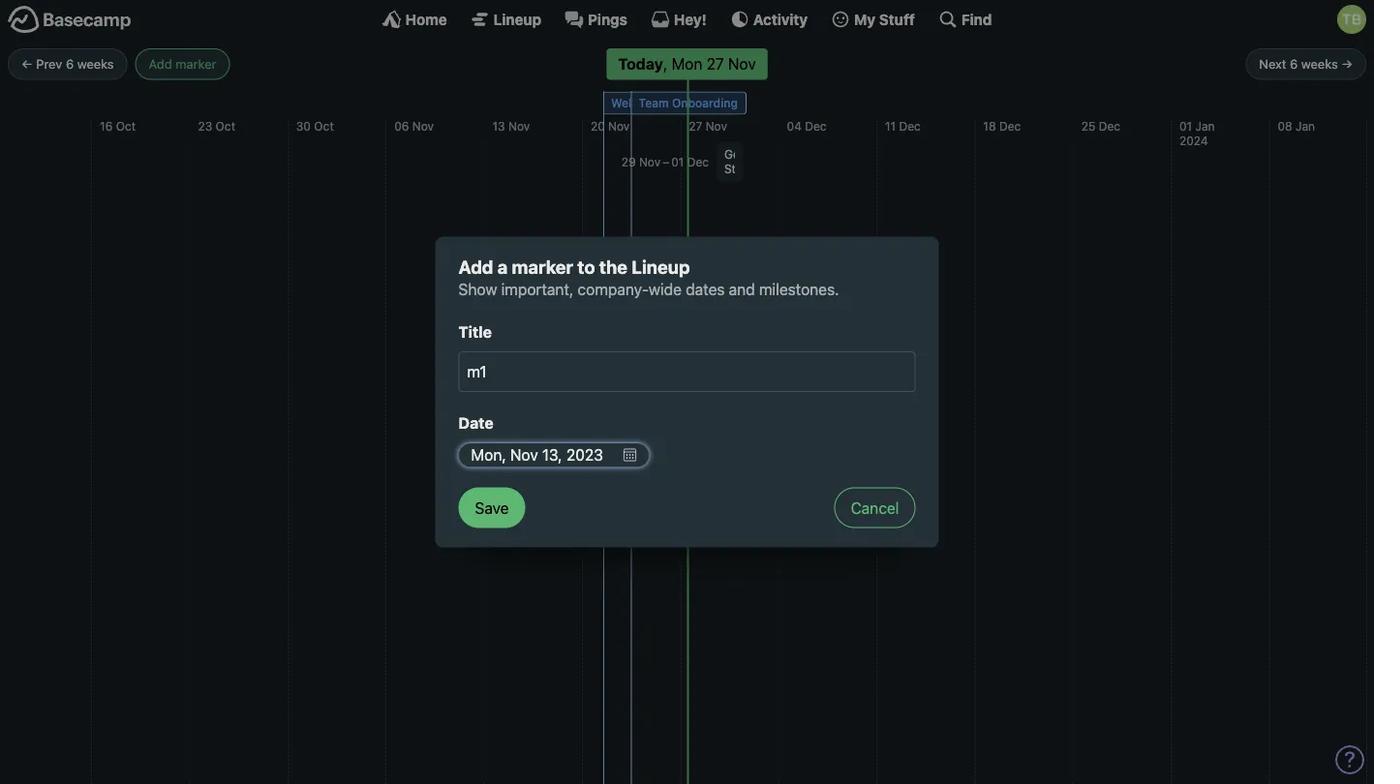 Task type: describe. For each thing, give the bounding box(es) containing it.
nov for 27
[[706, 119, 727, 133]]

next
[[1259, 57, 1286, 71]]

home
[[405, 11, 447, 28]]

deer
[[687, 96, 712, 110]]

nov for 06
[[412, 119, 434, 133]]

title
[[459, 323, 492, 341]]

1 horizontal spatial the
[[666, 96, 684, 110]]

dates
[[686, 280, 725, 299]]

find button
[[938, 10, 992, 29]]

01 jan 2024
[[1180, 119, 1215, 148]]

my stuff button
[[831, 10, 915, 29]]

08
[[1278, 119, 1292, 133]]

to for deer
[[716, 96, 727, 110]]

11 dec
[[885, 119, 921, 133]]

onboarding
[[672, 96, 738, 110]]

welcome the deer to the carnival link
[[603, 92, 795, 115]]

milestones.
[[759, 280, 839, 299]]

date
[[459, 414, 494, 432]]

nov for 13
[[508, 119, 530, 133]]

← prev 6 weeks
[[21, 57, 114, 71]]

30 oct
[[296, 119, 334, 133]]

cancel link
[[834, 488, 916, 528]]

activity
[[753, 11, 808, 28]]

16 oct
[[100, 119, 136, 133]]

0 horizontal spatial 01
[[671, 155, 684, 168]]

add for marker
[[149, 57, 172, 71]]

1 weeks from the left
[[77, 57, 114, 71]]

marker inside add a marker to the lineup show important, company-wide dates and milestones.
[[512, 256, 573, 277]]

Choose date… field
[[459, 443, 649, 468]]

2 6 from the left
[[1290, 57, 1298, 71]]

team onboarding
[[639, 96, 738, 110]]

hey! button
[[651, 10, 707, 29]]

add for a
[[459, 256, 493, 277]]

important,
[[501, 280, 574, 299]]

add marker link
[[135, 48, 230, 80]]

find
[[962, 11, 992, 28]]

←
[[21, 57, 33, 71]]

welcome the deer to the carnival
[[611, 96, 795, 110]]

dec for 04 dec
[[805, 119, 827, 133]]

jan for 08 jan
[[1296, 119, 1315, 133]]

hey!
[[674, 11, 707, 28]]

13 nov
[[492, 119, 530, 133]]

company-
[[578, 280, 649, 299]]

show
[[459, 280, 497, 299]]

2024
[[1180, 134, 1208, 148]]

jan for 01 jan 2024
[[1196, 119, 1215, 133]]

lineup inside add a marker to the lineup show important, company-wide dates and milestones.
[[632, 256, 690, 277]]

my stuff
[[854, 11, 915, 28]]

1 6 from the left
[[66, 57, 74, 71]]

20 nov
[[591, 119, 630, 133]]

11
[[885, 119, 896, 133]]

nov for 20
[[608, 119, 630, 133]]

my
[[854, 11, 876, 28]]

dec for 25 dec
[[1099, 119, 1120, 133]]

activity link
[[730, 10, 808, 29]]

01 inside 01 jan 2024
[[1180, 119, 1192, 133]]

team onboarding link
[[631, 92, 747, 115]]

tim burton image
[[1337, 5, 1366, 34]]



Task type: vqa. For each thing, say whether or not it's contained in the screenshot.
Terry icon
no



Task type: locate. For each thing, give the bounding box(es) containing it.
home link
[[382, 10, 447, 29]]

0 horizontal spatial to
[[577, 256, 595, 277]]

0 vertical spatial to
[[716, 96, 727, 110]]

06 nov
[[394, 119, 434, 133]]

0 horizontal spatial oct
[[116, 119, 136, 133]]

nov for 29
[[639, 155, 661, 168]]

weeks right prev
[[77, 57, 114, 71]]

add inside add a marker to the lineup show important, company-wide dates and milestones.
[[459, 256, 493, 277]]

1 horizontal spatial jan
[[1296, 119, 1315, 133]]

23
[[198, 119, 212, 133]]

29 nov – 01 dec
[[621, 155, 709, 168]]

carnival
[[752, 96, 795, 110]]

dec for 18 dec
[[999, 119, 1021, 133]]

add marker
[[149, 57, 216, 71]]

1 oct from the left
[[116, 119, 136, 133]]

16
[[100, 119, 113, 133]]

cancel
[[851, 499, 899, 517]]

6 right prev
[[66, 57, 74, 71]]

marker up 23
[[176, 57, 216, 71]]

weeks left →
[[1301, 57, 1338, 71]]

29
[[621, 155, 636, 168]]

0 vertical spatial add
[[149, 57, 172, 71]]

0 vertical spatial marker
[[176, 57, 216, 71]]

stuff
[[879, 11, 915, 28]]

06
[[394, 119, 409, 133]]

1 horizontal spatial 6
[[1290, 57, 1298, 71]]

the inside add a marker to the lineup show important, company-wide dates and milestones.
[[599, 256, 628, 277]]

the left the carnival
[[730, 96, 748, 110]]

1 horizontal spatial oct
[[216, 119, 235, 133]]

1 vertical spatial to
[[577, 256, 595, 277]]

1 vertical spatial marker
[[512, 256, 573, 277]]

to inside add a marker to the lineup show important, company-wide dates and milestones.
[[577, 256, 595, 277]]

the left deer
[[666, 96, 684, 110]]

nov
[[412, 119, 434, 133], [508, 119, 530, 133], [608, 119, 630, 133], [706, 119, 727, 133], [639, 155, 661, 168]]

to up company-
[[577, 256, 595, 277]]

25 dec
[[1081, 119, 1120, 133]]

oct
[[116, 119, 136, 133], [216, 119, 235, 133], [314, 119, 334, 133]]

lineup
[[494, 11, 541, 28], [632, 256, 690, 277]]

25
[[1081, 119, 1096, 133]]

01 right –
[[671, 155, 684, 168]]

30
[[296, 119, 311, 133]]

2 oct from the left
[[216, 119, 235, 133]]

0 horizontal spatial marker
[[176, 57, 216, 71]]

0 horizontal spatial the
[[599, 256, 628, 277]]

6 right next
[[1290, 57, 1298, 71]]

the
[[666, 96, 684, 110], [730, 96, 748, 110], [599, 256, 628, 277]]

0 vertical spatial 01
[[1180, 119, 1192, 133]]

2 horizontal spatial oct
[[314, 119, 334, 133]]

oct for 30 oct
[[314, 119, 334, 133]]

04
[[787, 119, 802, 133]]

01 up 2024
[[1180, 119, 1192, 133]]

1 jan from the left
[[1196, 119, 1215, 133]]

None submit
[[459, 488, 525, 528]]

dec right 04
[[805, 119, 827, 133]]

the for lineup
[[599, 256, 628, 277]]

1 vertical spatial 01
[[671, 155, 684, 168]]

nov right 13
[[508, 119, 530, 133]]

13
[[492, 119, 505, 133]]

pings button
[[565, 10, 627, 29]]

0 horizontal spatial add
[[149, 57, 172, 71]]

dec right 18
[[999, 119, 1021, 133]]

0 horizontal spatial lineup
[[494, 11, 541, 28]]

0 horizontal spatial weeks
[[77, 57, 114, 71]]

lineup inside main element
[[494, 11, 541, 28]]

nov right 20 at the left of the page
[[608, 119, 630, 133]]

18
[[983, 119, 996, 133]]

dec right –
[[687, 155, 709, 168]]

0 horizontal spatial jan
[[1196, 119, 1215, 133]]

main element
[[0, 0, 1374, 38]]

1 horizontal spatial 01
[[1180, 119, 1192, 133]]

6
[[66, 57, 74, 71], [1290, 57, 1298, 71]]

lineup left 'pings' popup button
[[494, 11, 541, 28]]

oct right the 30
[[314, 119, 334, 133]]

lineup link
[[470, 10, 541, 29]]

jan up 2024
[[1196, 119, 1215, 133]]

jan right '08'
[[1296, 119, 1315, 133]]

nov right 27
[[706, 119, 727, 133]]

23 oct
[[198, 119, 235, 133]]

20
[[591, 119, 605, 133]]

1 horizontal spatial marker
[[512, 256, 573, 277]]

18 dec
[[983, 119, 1021, 133]]

jan inside 01 jan 2024
[[1196, 119, 1215, 133]]

to for marker
[[577, 256, 595, 277]]

1 horizontal spatial weeks
[[1301, 57, 1338, 71]]

a
[[498, 256, 508, 277]]

today
[[618, 55, 663, 73]]

the up company-
[[599, 256, 628, 277]]

3 oct from the left
[[314, 119, 334, 133]]

add
[[149, 57, 172, 71], [459, 256, 493, 277]]

wide
[[649, 280, 682, 299]]

04 dec
[[787, 119, 827, 133]]

nov left –
[[639, 155, 661, 168]]

oct right 16
[[116, 119, 136, 133]]

marker up 'important,'
[[512, 256, 573, 277]]

marker
[[176, 57, 216, 71], [512, 256, 573, 277]]

dec for 11 dec
[[899, 119, 921, 133]]

to
[[716, 96, 727, 110], [577, 256, 595, 277]]

1 horizontal spatial lineup
[[632, 256, 690, 277]]

pings
[[588, 11, 627, 28]]

1 horizontal spatial to
[[716, 96, 727, 110]]

add a marker to the lineup show important, company-wide dates and milestones.
[[459, 256, 839, 299]]

to right deer
[[716, 96, 727, 110]]

dec right 11
[[899, 119, 921, 133]]

08 jan
[[1278, 119, 1315, 133]]

27 nov
[[689, 119, 727, 133]]

01
[[1180, 119, 1192, 133], [671, 155, 684, 168]]

dec
[[805, 119, 827, 133], [899, 119, 921, 133], [999, 119, 1021, 133], [1099, 119, 1120, 133], [687, 155, 709, 168]]

jan
[[1196, 119, 1215, 133], [1296, 119, 1315, 133]]

oct for 16 oct
[[116, 119, 136, 133]]

prev
[[36, 57, 62, 71]]

and
[[729, 280, 755, 299]]

weeks
[[77, 57, 114, 71], [1301, 57, 1338, 71]]

oct right 23
[[216, 119, 235, 133]]

2 weeks from the left
[[1301, 57, 1338, 71]]

0 horizontal spatial 6
[[66, 57, 74, 71]]

→
[[1342, 57, 1353, 71]]

switch accounts image
[[8, 5, 132, 35]]

next 6 weeks →
[[1259, 57, 1353, 71]]

nov right 06 on the top of the page
[[412, 119, 434, 133]]

None text field
[[459, 351, 916, 392]]

the for carnival
[[730, 96, 748, 110]]

team
[[639, 96, 669, 110]]

27
[[689, 119, 702, 133]]

–
[[663, 155, 669, 168]]

0 vertical spatial lineup
[[494, 11, 541, 28]]

2 horizontal spatial the
[[730, 96, 748, 110]]

1 vertical spatial lineup
[[632, 256, 690, 277]]

lineup up wide
[[632, 256, 690, 277]]

1 horizontal spatial add
[[459, 256, 493, 277]]

1 vertical spatial add
[[459, 256, 493, 277]]

dec right 25
[[1099, 119, 1120, 133]]

welcome
[[611, 96, 662, 110]]

oct for 23 oct
[[216, 119, 235, 133]]

2 jan from the left
[[1296, 119, 1315, 133]]



